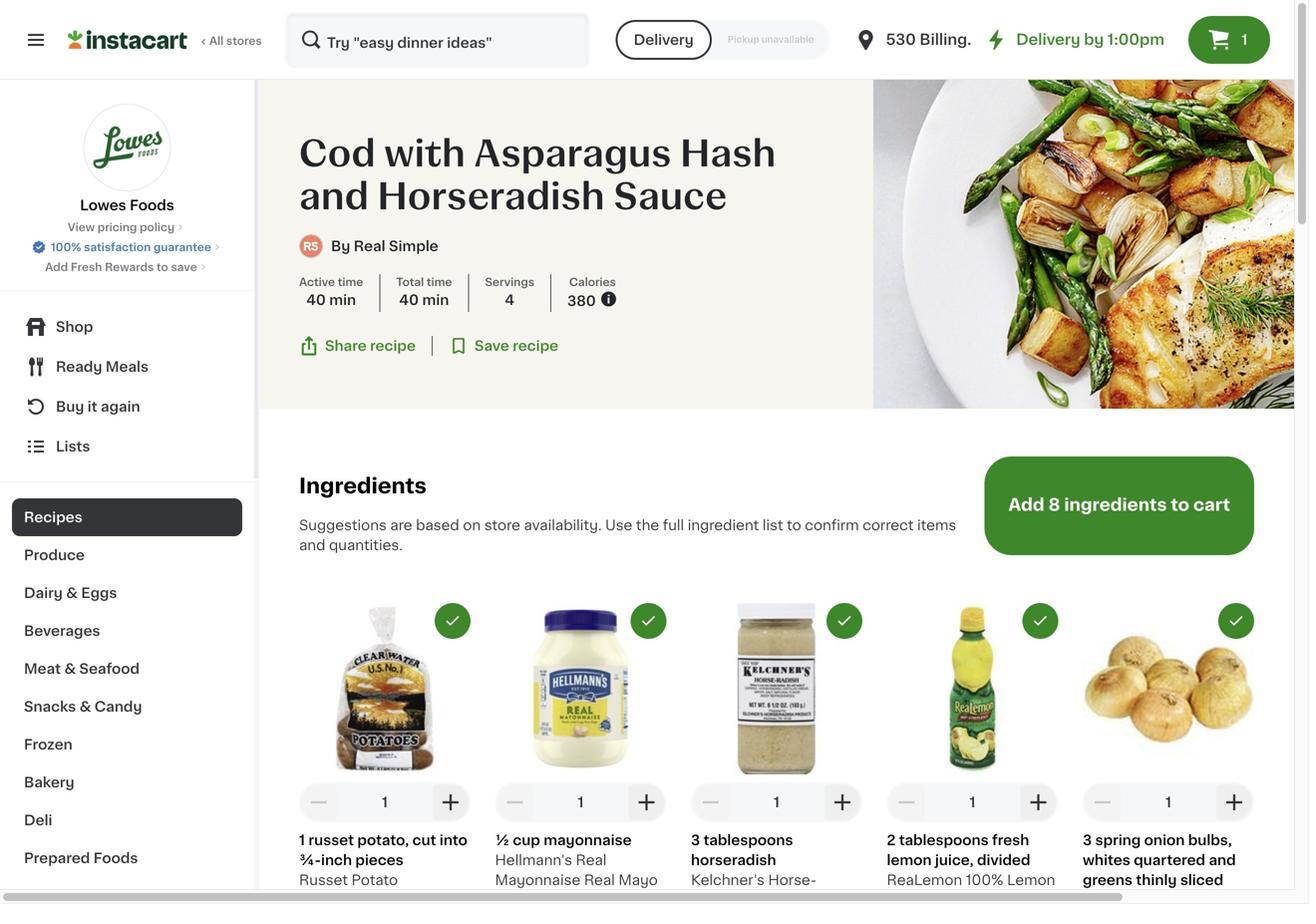 Task type: vqa. For each thing, say whether or not it's contained in the screenshot.
3 in 3 spring onion bulbs, whites quartered and greens thinly sliced
yes



Task type: describe. For each thing, give the bounding box(es) containing it.
deli
[[24, 814, 52, 828]]

billingsley
[[920, 32, 1000, 47]]

foods for lowes foods
[[130, 199, 174, 212]]

delivery by 1:00pm link
[[985, 28, 1165, 52]]

total
[[396, 277, 424, 288]]

deli link
[[12, 802, 242, 840]]

simple
[[389, 240, 439, 254]]

530 billingsley road button
[[854, 12, 1044, 68]]

fresh
[[993, 834, 1030, 848]]

delivery button
[[616, 20, 712, 60]]

cup
[[513, 834, 541, 848]]

100% inside button
[[51, 242, 81, 253]]

ingredient
[[688, 519, 759, 533]]

lowes
[[80, 199, 126, 212]]

all stores link
[[68, 12, 263, 68]]

100% satisfaction guarantee button
[[31, 235, 223, 255]]

all
[[209, 35, 224, 46]]

3 spring onion bulbs, whites quartered and greens thinly sliced
[[1083, 834, 1237, 888]]

and inside suggestions are based on store availability. use the full ingredient list to confirm correct items and quantities.
[[299, 539, 326, 553]]

save recipe button
[[449, 336, 559, 356]]

beverages
[[24, 624, 100, 638]]

potato
[[352, 874, 398, 888]]

snacks
[[24, 700, 76, 714]]

& for snacks
[[80, 700, 91, 714]]

frozen
[[24, 738, 73, 752]]

increment quantity image for ½ cup mayonnaise hellmann's real mayonnaise real mayo
[[635, 791, 659, 815]]

cut
[[413, 834, 436, 848]]

prepared
[[24, 852, 90, 866]]

delivery by 1:00pm
[[1017, 32, 1165, 47]]

wine
[[24, 890, 60, 904]]

dairy
[[24, 587, 63, 601]]

min for total time 40 min
[[422, 294, 449, 307]]

decrement quantity image for 1 russet potato, cut into ¾-inch pieces
[[307, 791, 331, 815]]

servings
[[485, 277, 535, 288]]

decrement quantity image for 3 tablespoons horseradish
[[699, 791, 723, 815]]

lowes foods logo image
[[83, 104, 171, 192]]

thinly
[[1137, 874, 1178, 888]]

2 tablespoons fresh lemon juice, divided realemon 100% lemon juice
[[887, 834, 1056, 905]]

prepared foods
[[24, 852, 138, 866]]

recipe for share recipe
[[370, 339, 416, 353]]

seafood
[[79, 662, 140, 676]]

cart
[[1194, 497, 1231, 514]]

russet
[[309, 834, 354, 848]]

tablespoons for lemon
[[900, 834, 989, 848]]

0 vertical spatial real
[[354, 240, 386, 254]]

& for meat
[[64, 662, 76, 676]]

1 vertical spatial real
[[576, 854, 607, 868]]

availability.
[[524, 519, 602, 533]]

into
[[440, 834, 468, 848]]

foods for prepared foods
[[93, 852, 138, 866]]

potato,
[[358, 834, 409, 848]]

pieces
[[356, 854, 404, 868]]

shop link
[[12, 307, 242, 347]]

view pricing policy
[[68, 222, 175, 233]]

decrement quantity image for ½ cup mayonnaise
[[503, 791, 527, 815]]

3 for 3 spring onion bulbs, whites quartered and greens thinly sliced
[[1083, 834, 1093, 848]]

kelchner's
[[691, 874, 765, 888]]

unselect item image for 2 tablespoons fresh lemon juice, divided
[[1032, 612, 1050, 630]]

1 button
[[1189, 16, 1271, 64]]

eggs
[[81, 587, 117, 601]]

recipes
[[24, 511, 83, 525]]

½
[[495, 834, 510, 848]]

¾-
[[299, 854, 321, 868]]

8
[[1049, 497, 1061, 514]]

beverages link
[[12, 613, 242, 650]]

mayonnaise
[[544, 834, 632, 848]]

530
[[886, 32, 917, 47]]

1 inside button
[[1242, 33, 1248, 47]]

add fresh rewards to save
[[45, 262, 197, 273]]

cod with asparagus hash and horseradish sauce
[[299, 136, 776, 215]]

active time 40 min
[[299, 277, 363, 307]]

view pricing policy link
[[68, 219, 187, 235]]

buy it again link
[[12, 387, 242, 427]]

and inside cod with asparagus hash and horseradish sauce
[[299, 179, 369, 215]]

radish
[[691, 894, 739, 905]]

dairy & eggs link
[[12, 575, 242, 613]]

service type group
[[616, 20, 830, 60]]

increment quantity image for 1 russet potato, cut into ¾-inch pieces russet potato
[[439, 791, 463, 815]]

unselect item image
[[1228, 612, 1246, 630]]

share recipe
[[325, 339, 416, 353]]

time for active time 40 min
[[338, 277, 363, 288]]

all stores
[[209, 35, 262, 46]]

juice
[[887, 894, 926, 905]]

road
[[1003, 32, 1044, 47]]

inch
[[321, 854, 352, 868]]

530 billingsley road
[[886, 32, 1044, 47]]

1 product group from the left
[[299, 603, 471, 905]]

sauce
[[614, 179, 727, 215]]

onion
[[1145, 834, 1185, 848]]

horse-
[[769, 874, 817, 888]]

min for active time 40 min
[[329, 294, 356, 307]]

tablespoons for kelchner's
[[704, 834, 794, 848]]

policy
[[140, 222, 175, 233]]

1 increment quantity image from the left
[[1027, 791, 1051, 815]]

are
[[390, 519, 413, 533]]

add 8 ingredients to cart button
[[985, 457, 1255, 556]]

rewards
[[105, 262, 154, 273]]

whites
[[1083, 854, 1131, 868]]

share
[[325, 339, 367, 353]]

snacks & candy link
[[12, 688, 242, 726]]

380
[[568, 294, 596, 308]]

russet
[[299, 874, 348, 888]]



Task type: locate. For each thing, give the bounding box(es) containing it.
None search field
[[285, 12, 590, 68]]

1 time from the left
[[338, 277, 363, 288]]

3
[[691, 834, 701, 848], [1083, 834, 1093, 848]]

and
[[299, 179, 369, 215], [299, 539, 326, 553], [1210, 854, 1237, 868]]

decrement quantity image up spring
[[1091, 791, 1115, 815]]

1 horizontal spatial decrement quantity image
[[895, 791, 919, 815]]

2 increment quantity image from the left
[[1223, 791, 1247, 815]]

1 horizontal spatial recipe
[[513, 339, 559, 353]]

2 recipe from the left
[[513, 339, 559, 353]]

1 vertical spatial foods
[[93, 852, 138, 866]]

total time 40 min
[[396, 277, 452, 307]]

3 product group from the left
[[691, 603, 863, 905]]

ingredients
[[1065, 497, 1168, 514]]

mayo
[[619, 874, 658, 888]]

2 increment quantity image from the left
[[635, 791, 659, 815]]

and down cod at the top of the page
[[299, 179, 369, 215]]

40 down active
[[306, 294, 326, 307]]

0 vertical spatial to
[[157, 262, 168, 273]]

0 horizontal spatial to
[[157, 262, 168, 273]]

to inside add 8 ingredients to cart button
[[1171, 497, 1190, 514]]

tablespoons
[[704, 834, 794, 848], [900, 834, 989, 848]]

time for total time 40 min
[[427, 277, 452, 288]]

2 tablespoons from the left
[[900, 834, 989, 848]]

0 horizontal spatial decrement quantity image
[[503, 791, 527, 815]]

100% down 'divided'
[[966, 874, 1004, 888]]

add left 8
[[1009, 497, 1045, 514]]

to right list on the bottom
[[787, 519, 802, 533]]

satisfaction
[[84, 242, 151, 253]]

1 russet potato, cut into ¾-inch pieces russet potato
[[299, 834, 468, 888]]

full
[[663, 519, 685, 533]]

tablespoons up horseradish
[[704, 834, 794, 848]]

1 horizontal spatial increment quantity image
[[1223, 791, 1247, 815]]

0 horizontal spatial increment quantity image
[[1027, 791, 1051, 815]]

3 inside "3 spring onion bulbs, whites quartered and greens thinly sliced"
[[1083, 834, 1093, 848]]

with
[[384, 136, 466, 171]]

decrement quantity image
[[307, 791, 331, 815], [895, 791, 919, 815], [1091, 791, 1115, 815]]

40 down total
[[399, 294, 419, 307]]

correct
[[863, 519, 914, 533]]

1 horizontal spatial increment quantity image
[[635, 791, 659, 815]]

add for add 8 ingredients to cart
[[1009, 497, 1045, 514]]

2 vertical spatial and
[[1210, 854, 1237, 868]]

instacart logo image
[[68, 28, 188, 52]]

2 decrement quantity image from the left
[[699, 791, 723, 815]]

horseradish
[[691, 854, 777, 868]]

1 increment quantity image from the left
[[439, 791, 463, 815]]

bakery link
[[12, 764, 242, 802]]

buy
[[56, 400, 84, 414]]

real right by at the left top of page
[[354, 240, 386, 254]]

add fresh rewards to save link
[[45, 259, 209, 275]]

2 vertical spatial to
[[787, 519, 802, 533]]

to inside add fresh rewards to save link
[[157, 262, 168, 273]]

40 for total time 40 min
[[399, 294, 419, 307]]

1 horizontal spatial add
[[1009, 497, 1045, 514]]

1 min from the left
[[329, 294, 356, 307]]

foods up "wine" link
[[93, 852, 138, 866]]

1 horizontal spatial min
[[422, 294, 449, 307]]

by
[[331, 240, 350, 254]]

increment quantity image
[[439, 791, 463, 815], [635, 791, 659, 815], [831, 791, 855, 815]]

1 horizontal spatial tablespoons
[[900, 834, 989, 848]]

2 vertical spatial real
[[584, 874, 615, 888]]

2 product group from the left
[[495, 603, 667, 905]]

Search field
[[287, 14, 588, 66]]

lemon
[[887, 854, 932, 868]]

real
[[354, 240, 386, 254], [576, 854, 607, 868], [584, 874, 615, 888]]

save recipe
[[475, 339, 559, 353]]

1 horizontal spatial decrement quantity image
[[699, 791, 723, 815]]

time right active
[[338, 277, 363, 288]]

2 time from the left
[[427, 277, 452, 288]]

0 horizontal spatial increment quantity image
[[439, 791, 463, 815]]

0 horizontal spatial add
[[45, 262, 68, 273]]

frozen link
[[12, 726, 242, 764]]

real left the mayo
[[584, 874, 615, 888]]

min inside total time 40 min
[[422, 294, 449, 307]]

time inside total time 40 min
[[427, 277, 452, 288]]

decrement quantity image for 2 tablespoons fresh lemon juice, divided
[[895, 791, 919, 815]]

1 decrement quantity image from the left
[[503, 791, 527, 815]]

add left fresh on the left top
[[45, 262, 68, 273]]

min inside active time 40 min
[[329, 294, 356, 307]]

decrement quantity image up the "cup"
[[503, 791, 527, 815]]

ingredients
[[299, 476, 427, 497]]

2 unselect item image from the left
[[640, 612, 658, 630]]

quantities.
[[329, 539, 403, 553]]

guarantee
[[154, 242, 211, 253]]

to for ingredients
[[1171, 497, 1190, 514]]

time
[[338, 277, 363, 288], [427, 277, 452, 288]]

asparagus
[[474, 136, 672, 171]]

1 vertical spatial to
[[1171, 497, 1190, 514]]

ready
[[56, 360, 102, 374]]

sliced
[[1181, 874, 1224, 888]]

decrement quantity image
[[503, 791, 527, 815], [699, 791, 723, 815]]

3 decrement quantity image from the left
[[1091, 791, 1115, 815]]

and down suggestions
[[299, 539, 326, 553]]

100% inside '2 tablespoons fresh lemon juice, divided realemon 100% lemon juice'
[[966, 874, 1004, 888]]

100% down 'view'
[[51, 242, 81, 253]]

real down 'mayonnaise'
[[576, 854, 607, 868]]

foods inside "link"
[[130, 199, 174, 212]]

recipe right share
[[370, 339, 416, 353]]

shop
[[56, 320, 93, 334]]

tablespoons inside '2 tablespoons fresh lemon juice, divided realemon 100% lemon juice'
[[900, 834, 989, 848]]

and inside "3 spring onion bulbs, whites quartered and greens thinly sliced"
[[1210, 854, 1237, 868]]

0 vertical spatial &
[[66, 587, 78, 601]]

unselect item image for 3 tablespoons horseradish
[[836, 612, 854, 630]]

dairy & eggs
[[24, 587, 117, 601]]

decrement quantity image up horseradish
[[699, 791, 723, 815]]

recipe for save recipe
[[513, 339, 559, 353]]

active
[[299, 277, 335, 288]]

recipes link
[[12, 499, 242, 537]]

4
[[505, 294, 515, 307]]

decrement quantity image up the 2
[[895, 791, 919, 815]]

product group
[[299, 603, 471, 905], [495, 603, 667, 905], [691, 603, 863, 905], [887, 603, 1059, 905], [1083, 603, 1255, 905]]

& left the eggs at bottom
[[66, 587, 78, 601]]

& inside 'link'
[[64, 662, 76, 676]]

add inside button
[[1009, 497, 1045, 514]]

store
[[485, 519, 521, 533]]

bulbs,
[[1189, 834, 1233, 848]]

40 inside total time 40 min
[[399, 294, 419, 307]]

delivery for delivery by 1:00pm
[[1017, 32, 1081, 47]]

0 horizontal spatial tablespoons
[[704, 834, 794, 848]]

1 horizontal spatial time
[[427, 277, 452, 288]]

0 horizontal spatial delivery
[[634, 33, 694, 47]]

recipe inside save recipe button
[[513, 339, 559, 353]]

0 vertical spatial 100%
[[51, 242, 81, 253]]

recipe right save in the top of the page
[[513, 339, 559, 353]]

decrement quantity image up russet
[[307, 791, 331, 815]]

increment quantity image up the 'fresh'
[[1027, 791, 1051, 815]]

1 horizontal spatial delivery
[[1017, 32, 1081, 47]]

meat
[[24, 662, 61, 676]]

bakery
[[24, 776, 74, 790]]

unselect item image for 1 russet potato, cut into ¾-inch pieces
[[444, 612, 462, 630]]

time right total
[[427, 277, 452, 288]]

& right meat
[[64, 662, 76, 676]]

tablespoons inside 3 tablespoons horseradish kelchner's horse- radish
[[704, 834, 794, 848]]

1 vertical spatial and
[[299, 539, 326, 553]]

min down active
[[329, 294, 356, 307]]

1 vertical spatial 100%
[[966, 874, 1004, 888]]

unselect item image
[[444, 612, 462, 630], [640, 612, 658, 630], [836, 612, 854, 630], [1032, 612, 1050, 630]]

spring
[[1096, 834, 1141, 848]]

0 horizontal spatial 3
[[691, 834, 701, 848]]

snacks & candy
[[24, 700, 142, 714]]

time inside active time 40 min
[[338, 277, 363, 288]]

tablespoons up juice, at the right bottom of page
[[900, 834, 989, 848]]

min down total
[[422, 294, 449, 307]]

& for dairy
[[66, 587, 78, 601]]

delivery inside button
[[634, 33, 694, 47]]

1 unselect item image from the left
[[444, 612, 462, 630]]

1 horizontal spatial 3
[[1083, 834, 1093, 848]]

increment quantity image
[[1027, 791, 1051, 815], [1223, 791, 1247, 815]]

40 for active time 40 min
[[306, 294, 326, 307]]

3 for 3 tablespoons horseradish kelchner's horse- radish
[[691, 834, 701, 848]]

& left 'candy'
[[80, 700, 91, 714]]

save
[[171, 262, 197, 273]]

produce link
[[12, 537, 242, 575]]

on
[[463, 519, 481, 533]]

& inside "link"
[[66, 587, 78, 601]]

buy it again
[[56, 400, 140, 414]]

1 tablespoons from the left
[[704, 834, 794, 848]]

3 increment quantity image from the left
[[831, 791, 855, 815]]

0 vertical spatial foods
[[130, 199, 174, 212]]

1 vertical spatial add
[[1009, 497, 1045, 514]]

increment quantity image up 'bulbs,'
[[1223, 791, 1247, 815]]

0 vertical spatial and
[[299, 179, 369, 215]]

cod with asparagus hash and horseradish sauce image
[[874, 80, 1310, 409]]

calories
[[569, 277, 616, 288]]

1:00pm
[[1108, 32, 1165, 47]]

view
[[68, 222, 95, 233]]

realemon
[[887, 874, 963, 888]]

2 3 from the left
[[1083, 834, 1093, 848]]

5 product group from the left
[[1083, 603, 1255, 905]]

prepared foods link
[[12, 840, 242, 878]]

3 inside 3 tablespoons horseradish kelchner's horse- radish
[[691, 834, 701, 848]]

0 horizontal spatial 40
[[306, 294, 326, 307]]

divided
[[978, 854, 1031, 868]]

and down 'bulbs,'
[[1210, 854, 1237, 868]]

1 decrement quantity image from the left
[[307, 791, 331, 815]]

to left 'cart'
[[1171, 497, 1190, 514]]

to left save
[[157, 262, 168, 273]]

2
[[887, 834, 896, 848]]

0 horizontal spatial 100%
[[51, 242, 81, 253]]

hash
[[680, 136, 776, 171]]

1 horizontal spatial 40
[[399, 294, 419, 307]]

confirm
[[805, 519, 860, 533]]

40 inside active time 40 min
[[306, 294, 326, 307]]

2 decrement quantity image from the left
[[895, 791, 919, 815]]

add for add fresh rewards to save
[[45, 262, 68, 273]]

foods up policy
[[130, 199, 174, 212]]

suggestions
[[299, 519, 387, 533]]

3 tablespoons horseradish kelchner's horse- radish
[[691, 834, 817, 905]]

to for rewards
[[157, 262, 168, 273]]

1 40 from the left
[[306, 294, 326, 307]]

2 vertical spatial &
[[80, 700, 91, 714]]

unselect item image for ½ cup mayonnaise
[[640, 612, 658, 630]]

2 horizontal spatial to
[[1171, 497, 1190, 514]]

1
[[1242, 33, 1248, 47], [382, 796, 388, 810], [578, 796, 584, 810], [774, 796, 780, 810], [970, 796, 976, 810], [1166, 796, 1172, 810], [299, 834, 305, 848]]

to inside suggestions are based on store availability. use the full ingredient list to confirm correct items and quantities.
[[787, 519, 802, 533]]

3 up whites
[[1083, 834, 1093, 848]]

0 vertical spatial add
[[45, 262, 68, 273]]

share recipe button
[[299, 336, 416, 356]]

0 horizontal spatial decrement quantity image
[[307, 791, 331, 815]]

min
[[329, 294, 356, 307], [422, 294, 449, 307]]

3 up horseradish
[[691, 834, 701, 848]]

hellmann's
[[495, 854, 573, 868]]

ready meals link
[[12, 347, 242, 387]]

wine link
[[12, 878, 242, 905]]

2 horizontal spatial decrement quantity image
[[1091, 791, 1115, 815]]

ready meals
[[56, 360, 149, 374]]

4 product group from the left
[[887, 603, 1059, 905]]

2 horizontal spatial increment quantity image
[[831, 791, 855, 815]]

recipe inside share recipe button
[[370, 339, 416, 353]]

0 horizontal spatial time
[[338, 277, 363, 288]]

horseradish
[[378, 179, 605, 215]]

1 recipe from the left
[[370, 339, 416, 353]]

1 inside 1 russet potato, cut into ¾-inch pieces russet potato
[[299, 834, 305, 848]]

use
[[606, 519, 633, 533]]

&
[[66, 587, 78, 601], [64, 662, 76, 676], [80, 700, 91, 714]]

0 horizontal spatial recipe
[[370, 339, 416, 353]]

0 horizontal spatial min
[[329, 294, 356, 307]]

1 vertical spatial &
[[64, 662, 76, 676]]

1 horizontal spatial 100%
[[966, 874, 1004, 888]]

lemon
[[1008, 874, 1056, 888]]

3 unselect item image from the left
[[836, 612, 854, 630]]

1 horizontal spatial to
[[787, 519, 802, 533]]

1 3 from the left
[[691, 834, 701, 848]]

delivery for delivery
[[634, 33, 694, 47]]

meat & seafood
[[24, 662, 140, 676]]

items
[[918, 519, 957, 533]]

candy
[[95, 700, 142, 714]]

4 unselect item image from the left
[[1032, 612, 1050, 630]]

by
[[1085, 32, 1104, 47]]

save
[[475, 339, 510, 353]]

2 min from the left
[[422, 294, 449, 307]]

2 40 from the left
[[399, 294, 419, 307]]

lowes foods
[[80, 199, 174, 212]]



